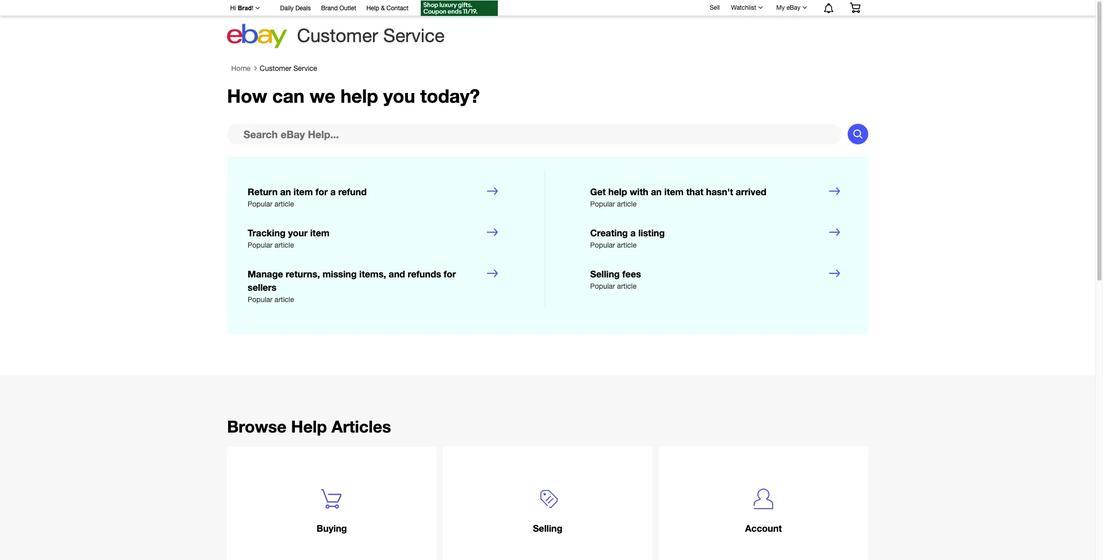Task type: describe. For each thing, give the bounding box(es) containing it.
items,
[[359, 268, 386, 280]]

article inside creating a listing popular article
[[617, 241, 637, 249]]

how
[[227, 85, 267, 107]]

popular inside get help with an item that hasn't arrived popular article
[[590, 200, 615, 208]]

item inside get help with an item that hasn't arrived popular article
[[664, 186, 684, 198]]

article inside return an item for a refund popular article
[[275, 200, 294, 208]]

customer inside banner
[[297, 25, 378, 46]]

account navigation
[[225, 0, 868, 17]]

selling fees popular article
[[590, 268, 641, 290]]

an inside get help with an item that hasn't arrived popular article
[[651, 186, 662, 198]]

home link
[[231, 64, 251, 73]]

a inside creating a listing popular article
[[631, 227, 636, 239]]

browse
[[227, 417, 287, 436]]

your
[[288, 227, 308, 239]]

customer service inside how can we help you today? main content
[[260, 64, 317, 73]]

missing
[[323, 268, 357, 280]]

customer service link
[[260, 64, 317, 73]]

sell
[[710, 4, 720, 11]]

how can we help you today?
[[227, 85, 480, 107]]

daily deals link
[[280, 3, 311, 14]]

fees
[[623, 268, 641, 280]]

watchlist
[[731, 4, 757, 11]]

get help with an item that hasn't arrived popular article
[[590, 186, 767, 208]]

outlet
[[340, 5, 356, 12]]

today?
[[420, 85, 480, 107]]

popular inside selling fees popular article
[[590, 282, 615, 290]]

my
[[777, 4, 785, 11]]

customer inside how can we help you today? main content
[[260, 64, 291, 73]]

brand outlet link
[[321, 3, 356, 14]]

selling for selling
[[533, 523, 563, 534]]

return
[[248, 186, 278, 198]]

articles
[[332, 417, 391, 436]]

my ebay
[[777, 4, 801, 11]]

account link
[[659, 447, 868, 560]]

&
[[381, 5, 385, 12]]

creating
[[590, 227, 628, 239]]

account
[[745, 523, 782, 534]]

for inside manage returns, missing items, and refunds for sellers popular article
[[444, 268, 456, 280]]

manage returns, missing items, and refunds for sellers popular article
[[248, 268, 456, 304]]

browse help articles
[[227, 417, 391, 436]]

get
[[590, 186, 606, 198]]

get the coupon image
[[421, 1, 498, 16]]

daily deals
[[280, 5, 311, 12]]

popular inside tracking your item popular article
[[248, 241, 273, 249]]

selling for selling fees popular article
[[590, 268, 620, 280]]

refund
[[338, 186, 367, 198]]

arrived
[[736, 186, 767, 198]]

return an item for a refund popular article
[[248, 186, 367, 208]]

and
[[389, 268, 405, 280]]

your shopping cart image
[[849, 3, 861, 13]]

brand outlet
[[321, 5, 356, 12]]

article inside manage returns, missing items, and refunds for sellers popular article
[[275, 295, 294, 304]]

article inside get help with an item that hasn't arrived popular article
[[617, 200, 637, 208]]

a inside return an item for a refund popular article
[[330, 186, 336, 198]]

listing
[[638, 227, 665, 239]]



Task type: locate. For each thing, give the bounding box(es) containing it.
customer down brand outlet "link"
[[297, 25, 378, 46]]

service inside how can we help you today? main content
[[293, 64, 317, 73]]

0 horizontal spatial a
[[330, 186, 336, 198]]

item inside return an item for a refund popular article
[[294, 186, 313, 198]]

selling inside selling fees popular article
[[590, 268, 620, 280]]

0 horizontal spatial an
[[280, 186, 291, 198]]

0 vertical spatial help
[[341, 85, 378, 107]]

an
[[280, 186, 291, 198], [651, 186, 662, 198]]

1 horizontal spatial help
[[608, 186, 627, 198]]

1 vertical spatial help
[[291, 417, 327, 436]]

0 horizontal spatial selling
[[533, 523, 563, 534]]

selling
[[590, 268, 620, 280], [533, 523, 563, 534]]

customer service
[[297, 25, 445, 46], [260, 64, 317, 73]]

item left that
[[664, 186, 684, 198]]

help
[[367, 5, 379, 12], [291, 417, 327, 436]]

article inside tracking your item popular article
[[275, 241, 294, 249]]

hi
[[230, 5, 236, 12]]

daily
[[280, 5, 294, 12]]

customer service inside banner
[[297, 25, 445, 46]]

hi brad !
[[230, 5, 254, 12]]

buying link
[[227, 447, 437, 560]]

selling link
[[443, 447, 653, 560]]

we
[[310, 85, 335, 107]]

watchlist link
[[726, 2, 768, 14]]

contact
[[387, 5, 409, 12]]

help & contact
[[367, 5, 409, 12]]

a left the refund
[[330, 186, 336, 198]]

customer
[[297, 25, 378, 46], [260, 64, 291, 73]]

1 horizontal spatial for
[[444, 268, 456, 280]]

1 vertical spatial for
[[444, 268, 456, 280]]

0 vertical spatial selling
[[590, 268, 620, 280]]

my ebay link
[[771, 2, 812, 14]]

1 an from the left
[[280, 186, 291, 198]]

article down your
[[275, 241, 294, 249]]

refunds
[[408, 268, 441, 280]]

item inside tracking your item popular article
[[310, 227, 330, 239]]

article down creating
[[617, 241, 637, 249]]

1 vertical spatial customer service
[[260, 64, 317, 73]]

help & contact link
[[367, 3, 409, 14]]

0 vertical spatial customer service
[[297, 25, 445, 46]]

an right return
[[280, 186, 291, 198]]

article inside selling fees popular article
[[617, 282, 637, 290]]

popular inside manage returns, missing items, and refunds for sellers popular article
[[248, 295, 273, 304]]

0 vertical spatial for
[[316, 186, 328, 198]]

help
[[341, 85, 378, 107], [608, 186, 627, 198]]

0 horizontal spatial for
[[316, 186, 328, 198]]

tracking your item popular article
[[248, 227, 330, 249]]

an right with
[[651, 186, 662, 198]]

customer service down &
[[297, 25, 445, 46]]

returns,
[[286, 268, 320, 280]]

service
[[383, 25, 445, 46], [293, 64, 317, 73]]

can
[[272, 85, 305, 107]]

1 horizontal spatial customer
[[297, 25, 378, 46]]

customer service up can
[[260, 64, 317, 73]]

service down 'contact'
[[383, 25, 445, 46]]

0 horizontal spatial help
[[291, 417, 327, 436]]

a
[[330, 186, 336, 198], [631, 227, 636, 239]]

item right your
[[310, 227, 330, 239]]

popular inside return an item for a refund popular article
[[248, 200, 273, 208]]

customer up can
[[260, 64, 291, 73]]

for right refunds
[[444, 268, 456, 280]]

0 horizontal spatial customer
[[260, 64, 291, 73]]

sellers
[[248, 282, 277, 293]]

article down sellers
[[275, 295, 294, 304]]

you
[[383, 85, 415, 107]]

!
[[252, 5, 254, 12]]

home
[[231, 64, 251, 73]]

2 an from the left
[[651, 186, 662, 198]]

a left listing
[[631, 227, 636, 239]]

popular inside creating a listing popular article
[[590, 241, 615, 249]]

help right we
[[341, 85, 378, 107]]

0 vertical spatial help
[[367, 5, 379, 12]]

tracking
[[248, 227, 286, 239]]

1 vertical spatial a
[[631, 227, 636, 239]]

buying
[[317, 523, 347, 534]]

1 vertical spatial customer
[[260, 64, 291, 73]]

help inside get help with an item that hasn't arrived popular article
[[608, 186, 627, 198]]

brand
[[321, 5, 338, 12]]

0 vertical spatial a
[[330, 186, 336, 198]]

customer service banner
[[225, 0, 868, 51]]

manage
[[248, 268, 283, 280]]

sell link
[[705, 4, 725, 11]]

help inside main content
[[291, 417, 327, 436]]

1 horizontal spatial an
[[651, 186, 662, 198]]

1 vertical spatial selling
[[533, 523, 563, 534]]

popular
[[248, 200, 273, 208], [590, 200, 615, 208], [248, 241, 273, 249], [590, 241, 615, 249], [590, 282, 615, 290], [248, 295, 273, 304]]

article
[[275, 200, 294, 208], [617, 200, 637, 208], [275, 241, 294, 249], [617, 241, 637, 249], [617, 282, 637, 290], [275, 295, 294, 304]]

article down with
[[617, 200, 637, 208]]

1 horizontal spatial a
[[631, 227, 636, 239]]

for inside return an item for a refund popular article
[[316, 186, 328, 198]]

0 vertical spatial service
[[383, 25, 445, 46]]

for
[[316, 186, 328, 198], [444, 268, 456, 280]]

how can we help you today? main content
[[0, 60, 1096, 560]]

item for return an item for a refund
[[294, 186, 313, 198]]

item
[[294, 186, 313, 198], [664, 186, 684, 198], [310, 227, 330, 239]]

service inside banner
[[383, 25, 445, 46]]

hasn't
[[706, 186, 733, 198]]

Search eBay Help... text field
[[227, 124, 842, 145]]

article down fees
[[617, 282, 637, 290]]

item right return
[[294, 186, 313, 198]]

an inside return an item for a refund popular article
[[280, 186, 291, 198]]

help inside 'link'
[[367, 5, 379, 12]]

with
[[630, 186, 649, 198]]

1 horizontal spatial selling
[[590, 268, 620, 280]]

1 horizontal spatial help
[[367, 5, 379, 12]]

item for tracking your item
[[310, 227, 330, 239]]

ebay
[[787, 4, 801, 11]]

deals
[[295, 5, 311, 12]]

service up can
[[293, 64, 317, 73]]

1 vertical spatial help
[[608, 186, 627, 198]]

creating a listing popular article
[[590, 227, 665, 249]]

brad
[[238, 5, 252, 12]]

for left the refund
[[316, 186, 328, 198]]

1 horizontal spatial service
[[383, 25, 445, 46]]

0 horizontal spatial help
[[341, 85, 378, 107]]

1 vertical spatial service
[[293, 64, 317, 73]]

help right get
[[608, 186, 627, 198]]

that
[[686, 186, 704, 198]]

0 horizontal spatial service
[[293, 64, 317, 73]]

0 vertical spatial customer
[[297, 25, 378, 46]]

article down return
[[275, 200, 294, 208]]



Task type: vqa. For each thing, say whether or not it's contained in the screenshot.
Rolex within Rolex Submariner Date Ceramic 41mm 126610LN Pre-Owned 2023 Full Kit
no



